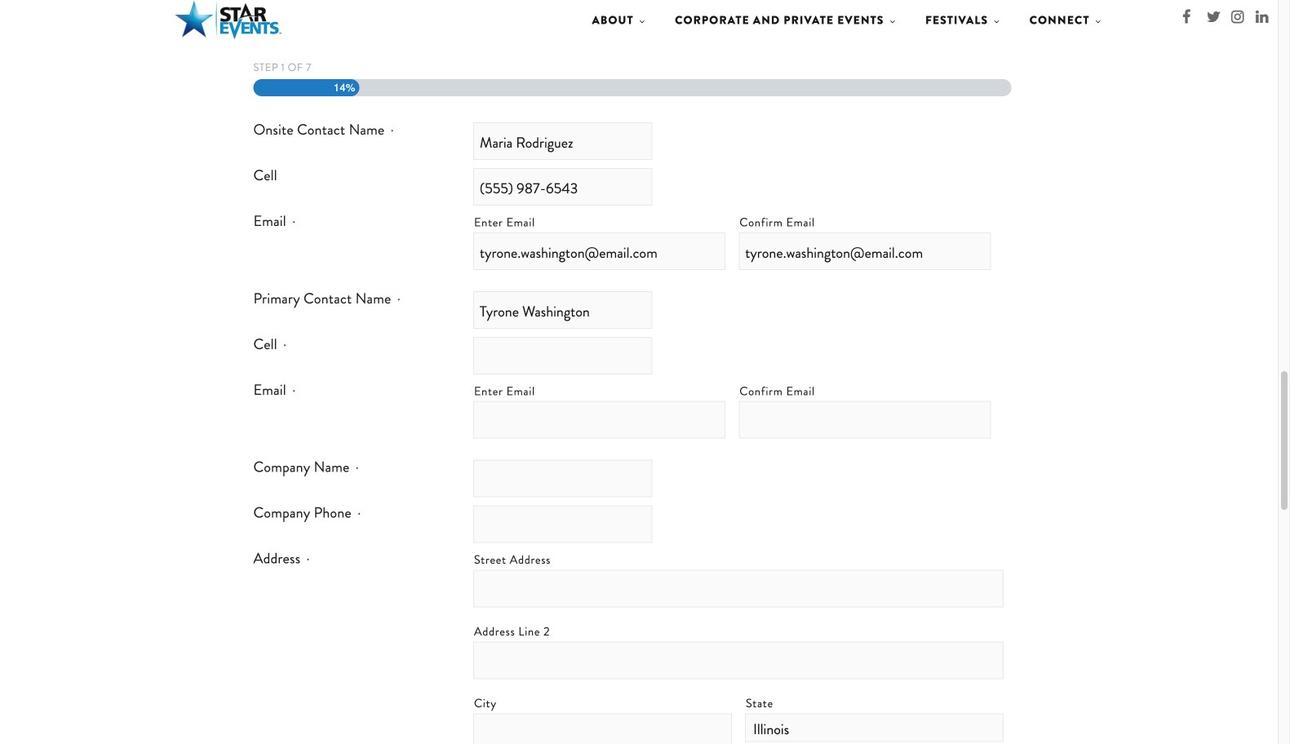 Task type: locate. For each thing, give the bounding box(es) containing it.
None text field
[[473, 122, 653, 160], [473, 291, 653, 329], [473, 337, 653, 374], [473, 401, 726, 439], [473, 714, 732, 744], [473, 122, 653, 160], [473, 291, 653, 329], [473, 337, 653, 374], [473, 401, 726, 439], [473, 714, 732, 744]]

None text field
[[473, 168, 653, 206], [473, 232, 726, 270], [739, 232, 991, 270], [739, 401, 991, 439], [473, 460, 653, 498], [473, 506, 653, 543], [473, 570, 1004, 608], [473, 642, 1004, 680], [473, 168, 653, 206], [473, 232, 726, 270], [739, 232, 991, 270], [739, 401, 991, 439], [473, 460, 653, 498], [473, 506, 653, 543], [473, 570, 1004, 608], [473, 642, 1004, 680]]



Task type: vqa. For each thing, say whether or not it's contained in the screenshot.
text field
yes



Task type: describe. For each thing, give the bounding box(es) containing it.
starevents image
[[174, 0, 283, 41]]



